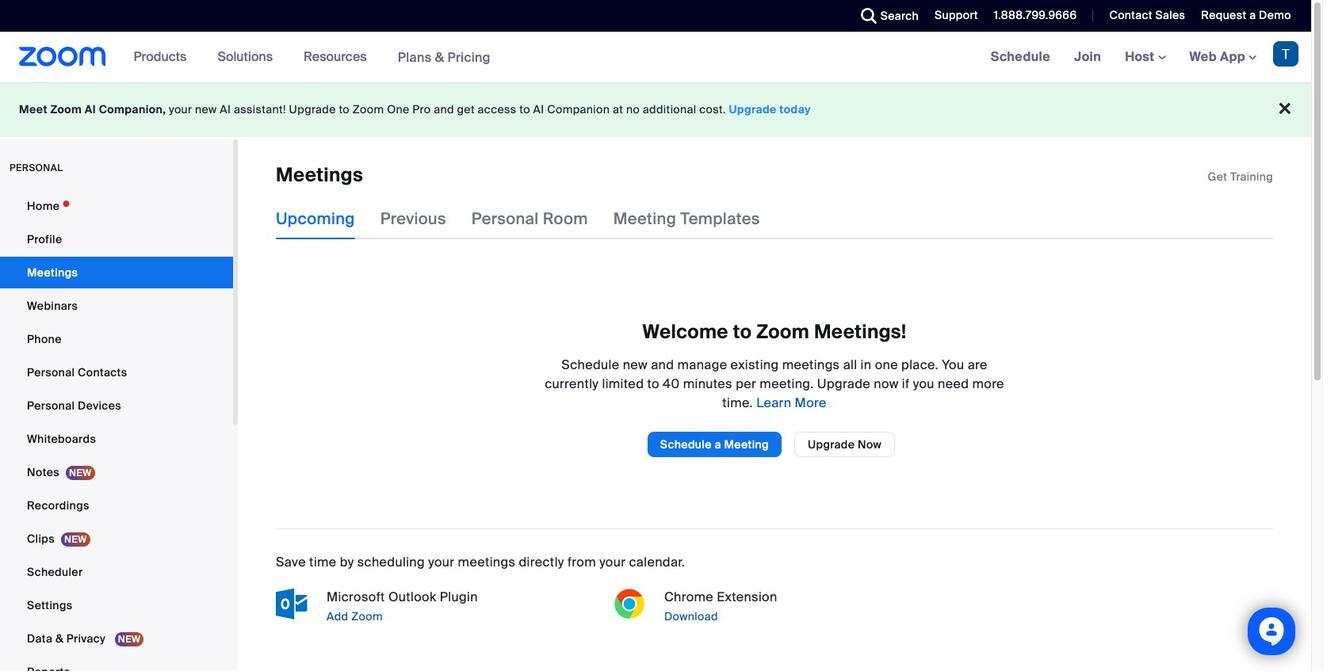 Task type: locate. For each thing, give the bounding box(es) containing it.
schedule
[[991, 48, 1051, 65], [562, 357, 620, 373], [660, 437, 712, 452]]

welcome
[[643, 320, 729, 344]]

to down resources dropdown button
[[339, 102, 350, 117]]

a down minutes
[[715, 437, 721, 452]]

to left 40
[[647, 376, 660, 392]]

pro
[[413, 102, 431, 117]]

& for privacy
[[55, 632, 64, 646]]

and inside the meet zoom ai companion, footer
[[434, 102, 454, 117]]

scheduler link
[[0, 557, 233, 588]]

0 vertical spatial meetings
[[782, 357, 840, 373]]

your up plugin
[[428, 554, 455, 571]]

microsoft
[[327, 589, 385, 606]]

to up existing
[[733, 320, 752, 344]]

meeting inside button
[[724, 437, 769, 452]]

existing
[[731, 357, 779, 373]]

whiteboards link
[[0, 423, 233, 455]]

one
[[387, 102, 410, 117]]

per
[[736, 376, 757, 392]]

1 ai from the left
[[85, 102, 96, 117]]

download link
[[661, 607, 936, 626]]

0 horizontal spatial schedule
[[562, 357, 620, 373]]

0 vertical spatial meetings
[[276, 163, 363, 187]]

zoom down microsoft
[[351, 610, 383, 624]]

add zoom link
[[323, 607, 598, 626]]

personal for personal contacts
[[27, 366, 75, 380]]

meetings up upcoming
[[276, 163, 363, 187]]

1 horizontal spatial a
[[1250, 8, 1256, 22]]

& inside the personal menu menu
[[55, 632, 64, 646]]

1 vertical spatial meetings
[[27, 266, 78, 280]]

settings
[[27, 599, 73, 613]]

to
[[339, 102, 350, 117], [520, 102, 530, 117], [733, 320, 752, 344], [647, 376, 660, 392]]

schedule for schedule a meeting
[[660, 437, 712, 452]]

1 horizontal spatial &
[[435, 49, 444, 65]]

schedule inside 'link'
[[991, 48, 1051, 65]]

1 horizontal spatial meetings
[[782, 357, 840, 373]]

meet zoom ai companion, footer
[[0, 82, 1311, 137]]

to inside schedule new and manage existing meetings all in one place. you are currently limited to 40 minutes per meeting. upgrade now if you need more time.
[[647, 376, 660, 392]]

your right companion,
[[169, 102, 192, 117]]

plans & pricing link
[[398, 49, 491, 65], [398, 49, 491, 65]]

a for schedule
[[715, 437, 721, 452]]

a left demo
[[1250, 8, 1256, 22]]

meetings
[[276, 163, 363, 187], [27, 266, 78, 280]]

0 horizontal spatial meetings
[[458, 554, 516, 571]]

save time by scheduling your meetings directly from your calendar.
[[276, 554, 685, 571]]

schedule a meeting
[[660, 437, 769, 452]]

meetings for existing
[[782, 357, 840, 373]]

0 vertical spatial new
[[195, 102, 217, 117]]

3 ai from the left
[[533, 102, 544, 117]]

0 horizontal spatial meeting
[[613, 209, 676, 229]]

a inside button
[[715, 437, 721, 452]]

add
[[327, 610, 348, 624]]

upgrade down all
[[817, 376, 871, 392]]

and left get
[[434, 102, 454, 117]]

1 vertical spatial and
[[651, 357, 674, 373]]

0 horizontal spatial ai
[[85, 102, 96, 117]]

templates
[[680, 209, 760, 229]]

& inside product information navigation
[[435, 49, 444, 65]]

request a demo
[[1201, 8, 1292, 22]]

& right plans
[[435, 49, 444, 65]]

personal up whiteboards on the bottom of page
[[27, 399, 75, 413]]

0 vertical spatial a
[[1250, 8, 1256, 22]]

meeting.
[[760, 376, 814, 392]]

web
[[1190, 48, 1217, 65]]

minutes
[[683, 376, 733, 392]]

zoom
[[50, 102, 82, 117], [353, 102, 384, 117], [757, 320, 810, 344], [351, 610, 383, 624]]

assistant!
[[234, 102, 286, 117]]

meetings inside schedule new and manage existing meetings all in one place. you are currently limited to 40 minutes per meeting. upgrade now if you need more time.
[[782, 357, 840, 373]]

& right data
[[55, 632, 64, 646]]

personal for personal devices
[[27, 399, 75, 413]]

1 vertical spatial meetings
[[458, 554, 516, 571]]

schedule down 40
[[660, 437, 712, 452]]

0 horizontal spatial meetings
[[27, 266, 78, 280]]

need
[[938, 376, 969, 392]]

personal down phone
[[27, 366, 75, 380]]

1 horizontal spatial meeting
[[724, 437, 769, 452]]

2 horizontal spatial schedule
[[991, 48, 1051, 65]]

products button
[[134, 32, 194, 82]]

new
[[195, 102, 217, 117], [623, 357, 648, 373]]

2 horizontal spatial ai
[[533, 102, 544, 117]]

zoom left one
[[353, 102, 384, 117]]

upgrade right the cost.
[[729, 102, 777, 117]]

new up limited
[[623, 357, 648, 373]]

new inside schedule new and manage existing meetings all in one place. you are currently limited to 40 minutes per meeting. upgrade now if you need more time.
[[623, 357, 648, 373]]

2 vertical spatial schedule
[[660, 437, 712, 452]]

and up 40
[[651, 357, 674, 373]]

request
[[1201, 8, 1247, 22]]

tabs of meeting tab list
[[276, 199, 786, 240]]

1 vertical spatial meeting
[[724, 437, 769, 452]]

personal inside tabs of meeting tab list
[[472, 209, 539, 229]]

0 horizontal spatial a
[[715, 437, 721, 452]]

&
[[435, 49, 444, 65], [55, 632, 64, 646]]

access
[[478, 102, 517, 117]]

0 vertical spatial meeting
[[613, 209, 676, 229]]

1 vertical spatial schedule
[[562, 357, 620, 373]]

settings link
[[0, 590, 233, 622]]

meetings inside the personal menu menu
[[27, 266, 78, 280]]

meet
[[19, 102, 47, 117]]

upgrade left now
[[808, 437, 855, 452]]

0 vertical spatial and
[[434, 102, 454, 117]]

extension
[[717, 589, 778, 606]]

1.888.799.9666 button
[[982, 0, 1081, 32], [994, 8, 1077, 22]]

0 vertical spatial schedule
[[991, 48, 1051, 65]]

meetings up meeting. at the right of the page
[[782, 357, 840, 373]]

and inside schedule new and manage existing meetings all in one place. you are currently limited to 40 minutes per meeting. upgrade now if you need more time.
[[651, 357, 674, 373]]

upgrade inside schedule new and manage existing meetings all in one place. you are currently limited to 40 minutes per meeting. upgrade now if you need more time.
[[817, 376, 871, 392]]

meetings!
[[814, 320, 907, 344]]

home
[[27, 199, 60, 213]]

personal devices
[[27, 399, 121, 413]]

at
[[613, 102, 623, 117]]

cost.
[[700, 102, 726, 117]]

by
[[340, 554, 354, 571]]

schedule a meeting button
[[648, 432, 782, 457]]

1 horizontal spatial new
[[623, 357, 648, 373]]

contacts
[[78, 366, 127, 380]]

personal left room
[[472, 209, 539, 229]]

data
[[27, 632, 52, 646]]

ai left "assistant!"
[[220, 102, 231, 117]]

search button
[[849, 0, 923, 32]]

your inside the meet zoom ai companion, footer
[[169, 102, 192, 117]]

webinars link
[[0, 290, 233, 322]]

0 horizontal spatial &
[[55, 632, 64, 646]]

meetings
[[782, 357, 840, 373], [458, 554, 516, 571]]

new left "assistant!"
[[195, 102, 217, 117]]

plans
[[398, 49, 432, 65]]

your right from
[[600, 554, 626, 571]]

ai left companion,
[[85, 102, 96, 117]]

if
[[902, 376, 910, 392]]

contact sales link
[[1098, 0, 1190, 32], [1110, 8, 1186, 22]]

learn more
[[753, 395, 827, 411]]

0 vertical spatial &
[[435, 49, 444, 65]]

welcome to zoom meetings!
[[643, 320, 907, 344]]

schedule inside schedule new and manage existing meetings all in one place. you are currently limited to 40 minutes per meeting. upgrade now if you need more time.
[[562, 357, 620, 373]]

privacy
[[66, 632, 106, 646]]

get training link
[[1208, 170, 1273, 184]]

web app button
[[1190, 48, 1257, 65]]

meetings up plugin
[[458, 554, 516, 571]]

today
[[780, 102, 811, 117]]

upgrade down product information navigation
[[289, 102, 336, 117]]

0 horizontal spatial new
[[195, 102, 217, 117]]

1 horizontal spatial your
[[428, 554, 455, 571]]

schedule inside button
[[660, 437, 712, 452]]

download
[[664, 610, 718, 624]]

now
[[858, 437, 882, 452]]

1 horizontal spatial and
[[651, 357, 674, 373]]

1 vertical spatial personal
[[27, 366, 75, 380]]

upgrade
[[289, 102, 336, 117], [729, 102, 777, 117], [817, 376, 871, 392], [808, 437, 855, 452]]

directly
[[519, 554, 564, 571]]

0 horizontal spatial and
[[434, 102, 454, 117]]

limited
[[602, 376, 644, 392]]

banner
[[0, 32, 1311, 83]]

1 vertical spatial a
[[715, 437, 721, 452]]

join
[[1074, 48, 1101, 65]]

meeting down time. at the bottom of the page
[[724, 437, 769, 452]]

1 horizontal spatial ai
[[220, 102, 231, 117]]

2 horizontal spatial your
[[600, 554, 626, 571]]

more
[[795, 395, 827, 411]]

solutions
[[218, 48, 273, 65]]

ai left companion
[[533, 102, 544, 117]]

1 horizontal spatial schedule
[[660, 437, 712, 452]]

2 vertical spatial personal
[[27, 399, 75, 413]]

schedule link
[[979, 32, 1062, 82]]

support link
[[923, 0, 982, 32], [935, 8, 978, 22]]

webinars
[[27, 299, 78, 313]]

0 horizontal spatial your
[[169, 102, 192, 117]]

clips link
[[0, 523, 233, 555]]

your
[[169, 102, 192, 117], [428, 554, 455, 571], [600, 554, 626, 571]]

solutions button
[[218, 32, 280, 82]]

learn
[[757, 395, 792, 411]]

meeting
[[613, 209, 676, 229], [724, 437, 769, 452]]

now
[[874, 376, 899, 392]]

1 vertical spatial &
[[55, 632, 64, 646]]

meeting left templates at the right top of page
[[613, 209, 676, 229]]

1 vertical spatial new
[[623, 357, 648, 373]]

0 vertical spatial personal
[[472, 209, 539, 229]]

schedule up currently
[[562, 357, 620, 373]]

schedule down 1.888.799.9666
[[991, 48, 1051, 65]]

upgrade now button
[[794, 432, 895, 457]]

meetings up webinars
[[27, 266, 78, 280]]

1 horizontal spatial meetings
[[276, 163, 363, 187]]

all
[[843, 357, 857, 373]]

no
[[626, 102, 640, 117]]



Task type: describe. For each thing, give the bounding box(es) containing it.
microsoft outlook plugin add zoom
[[327, 589, 478, 624]]

meeting inside tab list
[[613, 209, 676, 229]]

chrome
[[664, 589, 714, 606]]

1.888.799.9666 button up schedule 'link'
[[994, 8, 1077, 22]]

plugin
[[440, 589, 478, 606]]

zoom logo image
[[19, 47, 106, 67]]

companion,
[[99, 102, 166, 117]]

upgrade today link
[[729, 102, 811, 117]]

training
[[1231, 170, 1273, 184]]

plans & pricing
[[398, 49, 491, 65]]

join link
[[1062, 32, 1113, 82]]

to right access
[[520, 102, 530, 117]]

1.888.799.9666
[[994, 8, 1077, 22]]

you
[[942, 357, 965, 373]]

profile
[[27, 232, 62, 247]]

personal menu menu
[[0, 190, 233, 672]]

time.
[[723, 395, 753, 411]]

2 ai from the left
[[220, 102, 231, 117]]

personal for personal room
[[472, 209, 539, 229]]

zoom inside microsoft outlook plugin add zoom
[[351, 610, 383, 624]]

contact sales
[[1110, 8, 1186, 22]]

zoom right meet
[[50, 102, 82, 117]]

contact
[[1110, 8, 1153, 22]]

additional
[[643, 102, 697, 117]]

upcoming
[[276, 209, 355, 229]]

demo
[[1259, 8, 1292, 22]]

zoom up existing
[[757, 320, 810, 344]]

companion
[[547, 102, 610, 117]]

devices
[[78, 399, 121, 413]]

recordings link
[[0, 490, 233, 522]]

meetings link
[[0, 257, 233, 289]]

manage
[[678, 357, 727, 373]]

1.888.799.9666 button up join
[[982, 0, 1081, 32]]

personal room
[[472, 209, 588, 229]]

in
[[861, 357, 872, 373]]

resources button
[[304, 32, 374, 82]]

search
[[881, 9, 919, 23]]

host button
[[1125, 48, 1166, 65]]

app
[[1220, 48, 1246, 65]]

clips
[[27, 532, 55, 546]]

meet zoom ai companion, your new ai assistant! upgrade to zoom one pro and get access to ai companion at no additional cost. upgrade today
[[19, 102, 811, 117]]

phone link
[[0, 323, 233, 355]]

your for meetings
[[428, 554, 455, 571]]

resources
[[304, 48, 367, 65]]

room
[[543, 209, 588, 229]]

whiteboards
[[27, 432, 96, 446]]

new inside the meet zoom ai companion, footer
[[195, 102, 217, 117]]

product information navigation
[[122, 32, 503, 83]]

place.
[[902, 357, 939, 373]]

web app
[[1190, 48, 1246, 65]]

you
[[913, 376, 935, 392]]

a for request
[[1250, 8, 1256, 22]]

meetings for your
[[458, 554, 516, 571]]

previous
[[380, 209, 446, 229]]

profile link
[[0, 224, 233, 255]]

get
[[1208, 170, 1228, 184]]

personal contacts link
[[0, 357, 233, 389]]

& for pricing
[[435, 49, 444, 65]]

scheduler
[[27, 565, 83, 580]]

chrome extension download
[[664, 589, 778, 624]]

sales
[[1156, 8, 1186, 22]]

meetings navigation
[[979, 32, 1311, 83]]

schedule for schedule new and manage existing meetings all in one place. you are currently limited to 40 minutes per meeting. upgrade now if you need more time.
[[562, 357, 620, 373]]

40
[[663, 376, 680, 392]]

personal devices link
[[0, 390, 233, 422]]

data & privacy
[[27, 632, 108, 646]]

profile picture image
[[1273, 41, 1299, 67]]

host
[[1125, 48, 1158, 65]]

notes link
[[0, 457, 233, 488]]

are
[[968, 357, 988, 373]]

products
[[134, 48, 187, 65]]

one
[[875, 357, 898, 373]]

notes
[[27, 465, 59, 480]]

data & privacy link
[[0, 623, 233, 655]]

more
[[972, 376, 1004, 392]]

banner containing products
[[0, 32, 1311, 83]]

currently
[[545, 376, 599, 392]]

personal
[[10, 162, 63, 174]]

outlook
[[388, 589, 436, 606]]

save
[[276, 554, 306, 571]]

time
[[309, 554, 337, 571]]

upgrade now
[[808, 437, 882, 452]]

meeting templates
[[613, 209, 760, 229]]

your for new
[[169, 102, 192, 117]]

learn more link
[[753, 395, 827, 411]]

personal contacts
[[27, 366, 127, 380]]

from
[[568, 554, 596, 571]]

pricing
[[448, 49, 491, 65]]

schedule for schedule
[[991, 48, 1051, 65]]

scheduling
[[357, 554, 425, 571]]

get
[[457, 102, 475, 117]]

upgrade inside upgrade now button
[[808, 437, 855, 452]]

recordings
[[27, 499, 89, 513]]



Task type: vqa. For each thing, say whether or not it's contained in the screenshot.
"Add to Starred"
no



